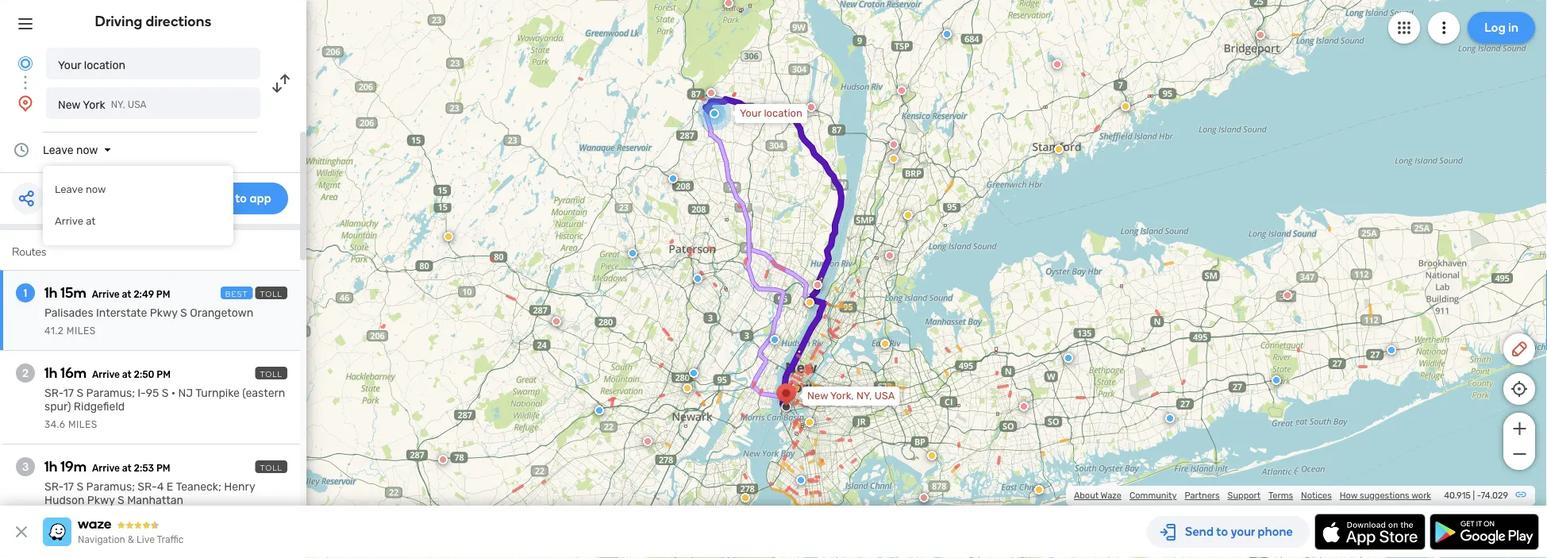 Task type: describe. For each thing, give the bounding box(es) containing it.
miles inside sr-17 s paramus; i-95 s • nj turnpike (eastern spur) ridgefield 34.6 miles
[[68, 419, 98, 430]]

arrive for 16m
[[92, 369, 120, 380]]

link image
[[1515, 488, 1528, 501]]

spur)
[[44, 400, 71, 413]]

support link
[[1228, 490, 1261, 501]]

palisades
[[44, 307, 93, 320]]

current location image
[[16, 54, 35, 73]]

0 vertical spatial now
[[76, 143, 98, 156]]

how suggestions work link
[[1340, 490, 1432, 501]]

1h for 1h 15m
[[44, 284, 58, 301]]

2:49
[[134, 289, 154, 300]]

ridgefield
[[74, 400, 125, 413]]

live
[[137, 534, 155, 546]]

x image
[[12, 523, 31, 542]]

arrive for 19m
[[92, 463, 120, 474]]

pencil image
[[1510, 340, 1529, 359]]

navigation & live traffic
[[78, 534, 184, 546]]

navigation
[[78, 534, 125, 546]]

s left '•'
[[162, 387, 169, 400]]

0 vertical spatial leave
[[43, 143, 73, 156]]

s down the 16m
[[77, 387, 84, 400]]

pm for 16m
[[157, 369, 171, 380]]

toll for 16m
[[260, 369, 283, 379]]

new inside your location new york, ny, usa
[[808, 390, 828, 402]]

directions
[[146, 13, 212, 30]]

orangetown
[[190, 307, 254, 320]]

3
[[22, 460, 29, 474]]

at for 19m
[[122, 463, 132, 474]]

hudson
[[44, 494, 84, 507]]

your location
[[58, 58, 125, 71]]

york,
[[831, 390, 854, 402]]

best
[[225, 289, 248, 299]]

17 for sr-17 s paramus; sr-4 e teaneck; henry hudson pkwy s manhattan
[[63, 480, 74, 494]]

leave now inside option
[[55, 183, 106, 196]]

2:53
[[134, 463, 154, 474]]

16m
[[61, 364, 87, 382]]

1
[[24, 286, 27, 300]]

new york ny, usa
[[58, 98, 147, 111]]

community link
[[1130, 490, 1177, 501]]

1h for 1h 16m
[[44, 364, 58, 382]]

toll for 19m
[[260, 463, 283, 472]]

now inside option
[[86, 183, 106, 196]]

at for 15m
[[122, 289, 131, 300]]

4
[[157, 480, 164, 494]]

41.2
[[44, 326, 64, 337]]

s inside the palisades interstate pkwy s orangetown 41.2 miles
[[180, 307, 187, 320]]

clock image
[[12, 141, 31, 160]]

york
[[83, 98, 105, 111]]

miles inside the palisades interstate pkwy s orangetown 41.2 miles
[[67, 326, 96, 337]]

manhattan
[[127, 494, 183, 507]]

40.915
[[1445, 490, 1471, 501]]

about waze link
[[1074, 490, 1122, 501]]

support
[[1228, 490, 1261, 501]]

0 vertical spatial leave now
[[43, 143, 98, 156]]

partners link
[[1185, 490, 1220, 501]]

40.915 | -74.029
[[1445, 490, 1509, 501]]

ny, inside your location new york, ny, usa
[[857, 390, 872, 402]]

pkwy inside sr-17 s paramus; sr-4 e teaneck; henry hudson pkwy s manhattan
[[87, 494, 115, 507]]

34.6
[[44, 419, 66, 430]]

location image
[[16, 94, 35, 113]]

at for 16m
[[122, 369, 132, 380]]

pm for 19m
[[156, 463, 170, 474]]

pkwy inside the palisades interstate pkwy s orangetown 41.2 miles
[[150, 307, 178, 320]]

routes
[[12, 245, 46, 258]]

your location button
[[46, 48, 260, 79]]

17 for sr-17 s paramus; i-95 s • nj turnpike (eastern spur) ridgefield 34.6 miles
[[63, 387, 74, 400]]

74.029
[[1481, 490, 1509, 501]]

pm for 15m
[[156, 289, 170, 300]]

|
[[1473, 490, 1475, 501]]



Task type: locate. For each thing, give the bounding box(es) containing it.
1 vertical spatial leave now
[[55, 183, 106, 196]]

1h left the 16m
[[44, 364, 58, 382]]

1 vertical spatial 1h
[[44, 364, 58, 382]]

ny, inside new york ny, usa
[[111, 99, 125, 110]]

sr- up spur)
[[44, 387, 63, 400]]

miles down the ridgefield
[[68, 419, 98, 430]]

arrive inside 1h 19m arrive at 2:53 pm
[[92, 463, 120, 474]]

0 horizontal spatial new
[[58, 98, 80, 111]]

usa inside new york ny, usa
[[128, 99, 147, 110]]

driving directions
[[95, 13, 212, 30]]

1h for 1h 19m
[[44, 458, 58, 475]]

partners
[[1185, 490, 1220, 501]]

zoom in image
[[1510, 419, 1530, 438]]

usa
[[128, 99, 147, 110], [875, 390, 895, 402]]

1 vertical spatial miles
[[68, 419, 98, 430]]

arrive up 15m
[[55, 215, 83, 228]]

new left york, at the bottom of page
[[808, 390, 828, 402]]

your location new york, ny, usa
[[740, 107, 895, 402]]

&
[[128, 534, 134, 546]]

0 vertical spatial 17
[[63, 387, 74, 400]]

leave
[[43, 143, 73, 156], [55, 183, 83, 196]]

community
[[1130, 490, 1177, 501]]

notices
[[1302, 490, 1332, 501]]

pm inside 1h 19m arrive at 2:53 pm
[[156, 463, 170, 474]]

leave now option
[[43, 174, 233, 206]]

now
[[76, 143, 98, 156], [86, 183, 106, 196]]

miles
[[67, 326, 96, 337], [68, 419, 98, 430]]

1 toll from the top
[[260, 289, 283, 299]]

at left the 2:50
[[122, 369, 132, 380]]

leave right clock icon
[[43, 143, 73, 156]]

leave inside option
[[55, 183, 83, 196]]

0 vertical spatial your
[[58, 58, 81, 71]]

1h left 15m
[[44, 284, 58, 301]]

nj
[[178, 387, 193, 400]]

paramus; inside sr-17 s paramus; sr-4 e teaneck; henry hudson pkwy s manhattan
[[86, 480, 135, 494]]

at left 2:53
[[122, 463, 132, 474]]

19m
[[61, 458, 87, 475]]

at inside 1h 15m arrive at 2:49 pm
[[122, 289, 131, 300]]

1 vertical spatial usa
[[875, 390, 895, 402]]

0 horizontal spatial ny,
[[111, 99, 125, 110]]

s up hudson
[[77, 480, 84, 494]]

your for your location
[[58, 58, 81, 71]]

1 horizontal spatial pkwy
[[150, 307, 178, 320]]

paramus; down 1h 19m arrive at 2:53 pm
[[86, 480, 135, 494]]

s
[[180, 307, 187, 320], [77, 387, 84, 400], [162, 387, 169, 400], [77, 480, 84, 494], [118, 494, 124, 507]]

suggestions
[[1360, 490, 1410, 501]]

terms
[[1269, 490, 1294, 501]]

miles down palisades
[[67, 326, 96, 337]]

your inside your location new york, ny, usa
[[740, 107, 762, 120]]

1h 19m arrive at 2:53 pm
[[44, 458, 170, 475]]

your inside button
[[58, 58, 81, 71]]

road closed image
[[1256, 30, 1266, 40], [552, 317, 561, 326], [643, 437, 653, 446], [920, 493, 929, 503]]

1 horizontal spatial usa
[[875, 390, 895, 402]]

1 horizontal spatial new
[[808, 390, 828, 402]]

teaneck;
[[176, 480, 221, 494]]

arrive right the 16m
[[92, 369, 120, 380]]

1 vertical spatial leave
[[55, 183, 83, 196]]

0 vertical spatial miles
[[67, 326, 96, 337]]

location inside your location new york, ny, usa
[[764, 107, 803, 120]]

police image
[[628, 249, 638, 258], [1387, 345, 1397, 355], [1064, 353, 1074, 363], [689, 368, 699, 378], [1272, 376, 1282, 385], [595, 406, 604, 415], [1166, 414, 1175, 423]]

toll right best
[[260, 289, 283, 299]]

at inside 1h 19m arrive at 2:53 pm
[[122, 463, 132, 474]]

leave now right clock icon
[[43, 143, 98, 156]]

now down york
[[76, 143, 98, 156]]

2 1h from the top
[[44, 364, 58, 382]]

your
[[58, 58, 81, 71], [740, 107, 762, 120]]

2 vertical spatial 1h
[[44, 458, 58, 475]]

pm right the 2:49
[[156, 289, 170, 300]]

at inside option
[[86, 215, 96, 228]]

0 vertical spatial usa
[[128, 99, 147, 110]]

17 up spur)
[[63, 387, 74, 400]]

at left the 2:49
[[122, 289, 131, 300]]

95
[[146, 387, 159, 400]]

17 inside sr-17 s paramus; sr-4 e teaneck; henry hudson pkwy s manhattan
[[63, 480, 74, 494]]

1 1h from the top
[[44, 284, 58, 301]]

arrive for 15m
[[92, 289, 120, 300]]

zoom out image
[[1510, 445, 1530, 464]]

arrive at option
[[43, 206, 233, 237]]

police image
[[943, 29, 952, 39], [669, 174, 678, 183], [693, 274, 703, 283], [770, 335, 780, 345], [796, 476, 806, 485]]

arrive inside 1h 16m arrive at 2:50 pm
[[92, 369, 120, 380]]

at
[[86, 215, 96, 228], [122, 289, 131, 300], [122, 369, 132, 380], [122, 463, 132, 474]]

pkwy down 1h 19m arrive at 2:53 pm
[[87, 494, 115, 507]]

0 horizontal spatial location
[[84, 58, 125, 71]]

2 17 from the top
[[63, 480, 74, 494]]

1h 15m arrive at 2:49 pm
[[44, 284, 170, 301]]

usa inside your location new york, ny, usa
[[875, 390, 895, 402]]

road closed image
[[724, 0, 734, 8], [1053, 60, 1062, 69], [897, 86, 907, 95], [707, 88, 716, 98], [807, 102, 816, 112], [889, 140, 899, 149], [885, 251, 895, 260], [813, 280, 823, 290], [1283, 291, 1293, 300], [1020, 402, 1029, 411], [438, 455, 448, 465]]

1 paramus; from the top
[[86, 387, 135, 400]]

about
[[1074, 490, 1099, 501]]

ny,
[[111, 99, 125, 110], [857, 390, 872, 402]]

1 vertical spatial ny,
[[857, 390, 872, 402]]

e
[[167, 480, 173, 494]]

1 vertical spatial toll
[[260, 369, 283, 379]]

17 up hudson
[[63, 480, 74, 494]]

traffic
[[157, 534, 184, 546]]

location inside button
[[84, 58, 125, 71]]

0 horizontal spatial pkwy
[[87, 494, 115, 507]]

2 vertical spatial toll
[[260, 463, 283, 472]]

0 vertical spatial location
[[84, 58, 125, 71]]

ny, right york
[[111, 99, 125, 110]]

leave now
[[43, 143, 98, 156], [55, 183, 106, 196]]

s left orangetown
[[180, 307, 187, 320]]

arrive right "19m" on the left
[[92, 463, 120, 474]]

driving
[[95, 13, 142, 30]]

0 vertical spatial pm
[[156, 289, 170, 300]]

arrive up 'interstate'
[[92, 289, 120, 300]]

work
[[1412, 490, 1432, 501]]

new left york
[[58, 98, 80, 111]]

sr- up manhattan
[[138, 480, 157, 494]]

toll
[[260, 289, 283, 299], [260, 369, 283, 379], [260, 463, 283, 472]]

now up arrive at
[[86, 183, 106, 196]]

terms link
[[1269, 490, 1294, 501]]

toll up (eastern
[[260, 369, 283, 379]]

1 17 from the top
[[63, 387, 74, 400]]

1 vertical spatial paramus;
[[86, 480, 135, 494]]

pm right the 2:50
[[157, 369, 171, 380]]

usa right york
[[128, 99, 147, 110]]

how
[[1340, 490, 1358, 501]]

pkwy
[[150, 307, 178, 320], [87, 494, 115, 507]]

1h left "19m" on the left
[[44, 458, 58, 475]]

ny, right york, at the bottom of page
[[857, 390, 872, 402]]

1h 16m arrive at 2:50 pm
[[44, 364, 171, 382]]

0 horizontal spatial usa
[[128, 99, 147, 110]]

palisades interstate pkwy s orangetown 41.2 miles
[[44, 307, 254, 337]]

•
[[171, 387, 176, 400]]

arrive at
[[55, 215, 96, 228]]

17 inside sr-17 s paramus; i-95 s • nj turnpike (eastern spur) ridgefield 34.6 miles
[[63, 387, 74, 400]]

1 horizontal spatial ny,
[[857, 390, 872, 402]]

location for your location new york, ny, usa
[[764, 107, 803, 120]]

1 vertical spatial pkwy
[[87, 494, 115, 507]]

2
[[22, 366, 29, 380]]

(eastern
[[242, 387, 285, 400]]

arrive
[[55, 215, 83, 228], [92, 289, 120, 300], [92, 369, 120, 380], [92, 463, 120, 474]]

1 vertical spatial now
[[86, 183, 106, 196]]

0 horizontal spatial your
[[58, 58, 81, 71]]

1 vertical spatial your
[[740, 107, 762, 120]]

sr-17 s paramus; sr-4 e teaneck; henry hudson pkwy s manhattan
[[44, 480, 255, 507]]

1h
[[44, 284, 58, 301], [44, 364, 58, 382], [44, 458, 58, 475]]

0 vertical spatial new
[[58, 98, 80, 111]]

sr- for sr-17 s paramus; i-95 s • nj turnpike (eastern spur) ridgefield 34.6 miles
[[44, 387, 63, 400]]

17
[[63, 387, 74, 400], [63, 480, 74, 494]]

location
[[84, 58, 125, 71], [764, 107, 803, 120]]

paramus; for manhattan
[[86, 480, 135, 494]]

s left manhattan
[[118, 494, 124, 507]]

sr-
[[44, 387, 63, 400], [44, 480, 63, 494], [138, 480, 157, 494]]

0 vertical spatial ny,
[[111, 99, 125, 110]]

-
[[1478, 490, 1481, 501]]

your for your location new york, ny, usa
[[740, 107, 762, 120]]

pm inside 1h 16m arrive at 2:50 pm
[[157, 369, 171, 380]]

notices link
[[1302, 490, 1332, 501]]

2 vertical spatial pm
[[156, 463, 170, 474]]

paramus; inside sr-17 s paramus; i-95 s • nj turnpike (eastern spur) ridgefield 34.6 miles
[[86, 387, 135, 400]]

pm
[[156, 289, 170, 300], [157, 369, 171, 380], [156, 463, 170, 474]]

15m
[[61, 284, 86, 301]]

usa right york, at the bottom of page
[[875, 390, 895, 402]]

leave up arrive at
[[55, 183, 83, 196]]

1 vertical spatial 17
[[63, 480, 74, 494]]

at down leave now option
[[86, 215, 96, 228]]

2 toll from the top
[[260, 369, 283, 379]]

pkwy down the 2:49
[[150, 307, 178, 320]]

waze
[[1101, 490, 1122, 501]]

leave now up arrive at
[[55, 183, 106, 196]]

1 vertical spatial pm
[[157, 369, 171, 380]]

sr-17 s paramus; i-95 s • nj turnpike (eastern spur) ridgefield 34.6 miles
[[44, 387, 285, 430]]

i-
[[138, 387, 146, 400]]

sr- for sr-17 s paramus; sr-4 e teaneck; henry hudson pkwy s manhattan
[[44, 480, 63, 494]]

paramus; up the ridgefield
[[86, 387, 135, 400]]

paramus;
[[86, 387, 135, 400], [86, 480, 135, 494]]

about waze community partners support terms notices how suggestions work
[[1074, 490, 1432, 501]]

sr- inside sr-17 s paramus; i-95 s • nj turnpike (eastern spur) ridgefield 34.6 miles
[[44, 387, 63, 400]]

new
[[58, 98, 80, 111], [808, 390, 828, 402]]

0 vertical spatial pkwy
[[150, 307, 178, 320]]

toll down (eastern
[[260, 463, 283, 472]]

turnpike
[[196, 387, 240, 400]]

at inside 1h 16m arrive at 2:50 pm
[[122, 369, 132, 380]]

0 vertical spatial paramus;
[[86, 387, 135, 400]]

3 1h from the top
[[44, 458, 58, 475]]

sr- up hudson
[[44, 480, 63, 494]]

0 vertical spatial toll
[[260, 289, 283, 299]]

pm up 4
[[156, 463, 170, 474]]

arrive inside option
[[55, 215, 83, 228]]

arrive inside 1h 15m arrive at 2:49 pm
[[92, 289, 120, 300]]

1 horizontal spatial your
[[740, 107, 762, 120]]

location for your location
[[84, 58, 125, 71]]

0 vertical spatial 1h
[[44, 284, 58, 301]]

hazard image
[[1055, 145, 1064, 154], [889, 154, 899, 164], [805, 298, 815, 307], [881, 339, 890, 349], [683, 384, 692, 393]]

henry
[[224, 480, 255, 494]]

3 toll from the top
[[260, 463, 283, 472]]

1 vertical spatial location
[[764, 107, 803, 120]]

interstate
[[96, 307, 147, 320]]

pm inside 1h 15m arrive at 2:49 pm
[[156, 289, 170, 300]]

2 paramus; from the top
[[86, 480, 135, 494]]

1 vertical spatial new
[[808, 390, 828, 402]]

paramus; for ridgefield
[[86, 387, 135, 400]]

2:50
[[134, 369, 154, 380]]

hazard image
[[1121, 102, 1131, 111], [904, 210, 913, 220], [444, 232, 453, 241], [805, 418, 815, 427], [927, 451, 937, 461], [1035, 485, 1044, 495], [741, 493, 750, 503]]

1 horizontal spatial location
[[764, 107, 803, 120]]



Task type: vqa. For each thing, say whether or not it's contained in the screenshot.
Manhattan on the left of the page
yes



